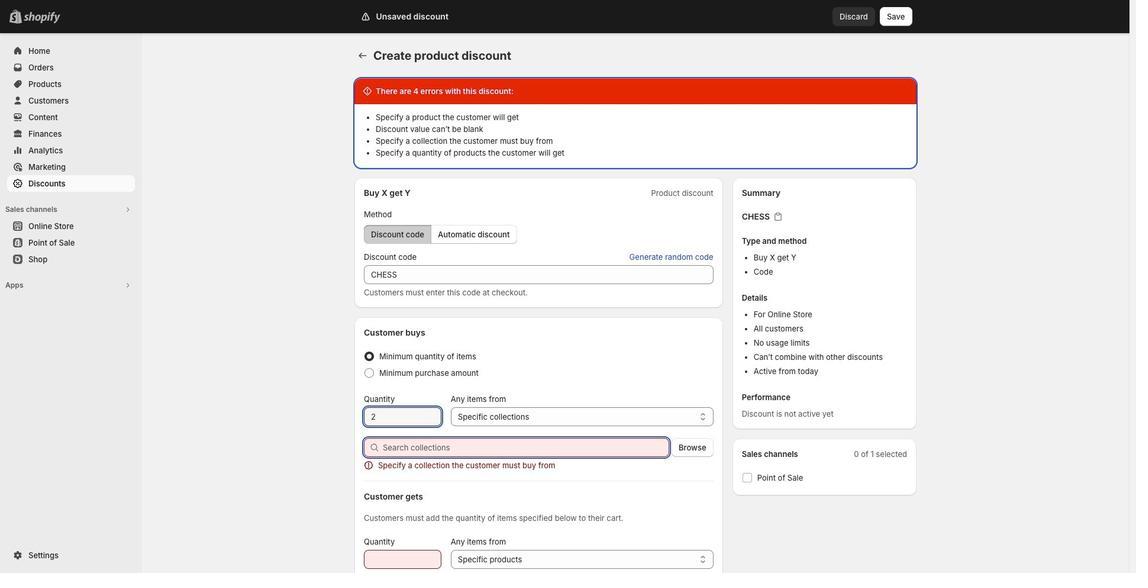 Task type: locate. For each thing, give the bounding box(es) containing it.
None text field
[[364, 550, 442, 569]]

None text field
[[364, 265, 714, 284], [364, 407, 442, 426], [364, 265, 714, 284], [364, 407, 442, 426]]



Task type: vqa. For each thing, say whether or not it's contained in the screenshot.
left Shopify "Image"
no



Task type: describe. For each thing, give the bounding box(es) containing it.
Search collections text field
[[383, 438, 670, 457]]

shopify image
[[24, 12, 60, 24]]



